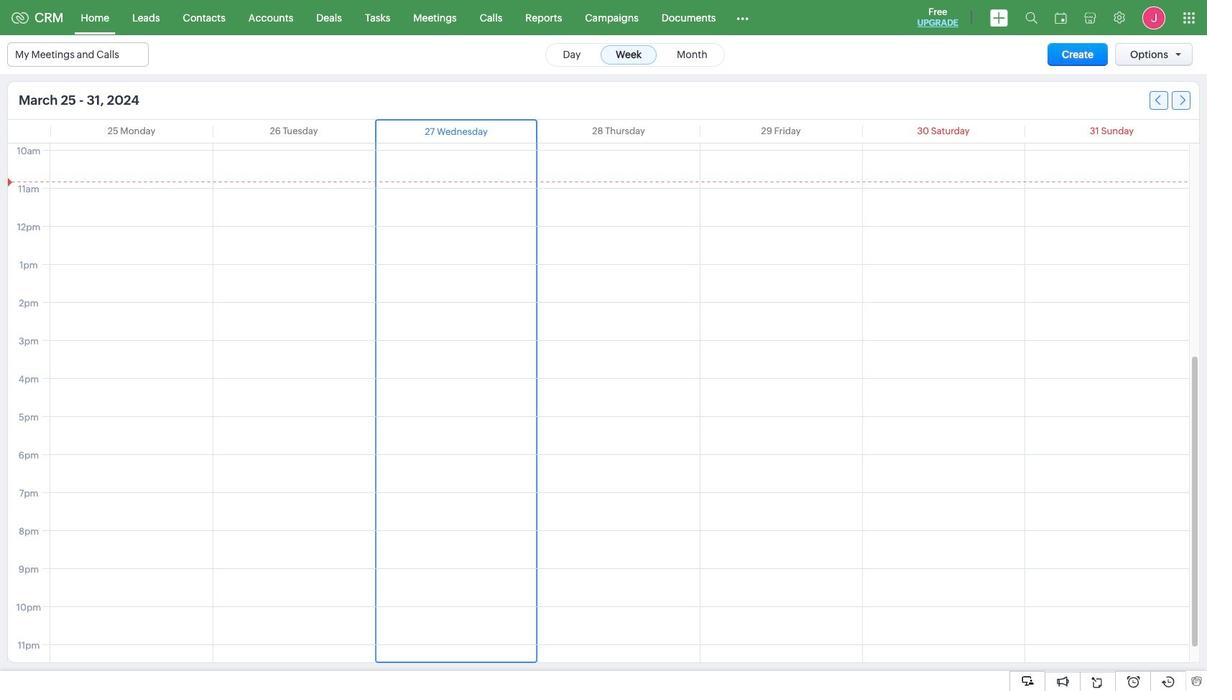Task type: vqa. For each thing, say whether or not it's contained in the screenshot.
Create Contact
no



Task type: locate. For each thing, give the bounding box(es) containing it.
search image
[[1025, 11, 1038, 24]]

create menu element
[[981, 0, 1017, 35]]

logo image
[[11, 12, 29, 23]]

create menu image
[[990, 9, 1008, 26]]



Task type: describe. For each thing, give the bounding box(es) containing it.
Other Modules field
[[727, 6, 758, 29]]

profile image
[[1142, 6, 1165, 29]]

profile element
[[1134, 0, 1174, 35]]

search element
[[1017, 0, 1046, 35]]

calendar image
[[1055, 12, 1067, 23]]



